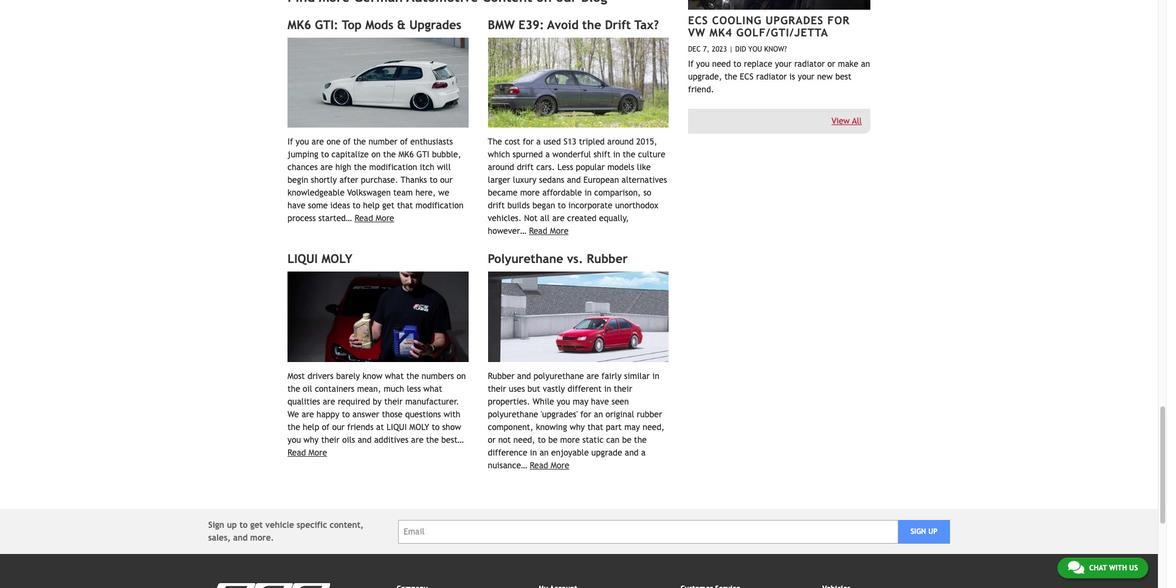 Task type: describe. For each thing, give the bounding box(es) containing it.
2023
[[712, 45, 727, 54]]

and up uses
[[517, 372, 531, 381]]

bmw e39: avoid the drift tax? link
[[488, 17, 659, 31]]

and inside "most drivers barely know what the numbers on the oil containers mean, much less what qualities are required by their manufacturer. we are happy to answer those questions with the help of our friends at liqui moly to show you why their oils and additives are the best… read more"
[[358, 435, 372, 445]]

with inside "most drivers barely know what the numbers on the oil containers mean, much less what qualities are required by their manufacturer. we are happy to answer those questions with the help of our friends at liqui moly to show you why their oils and additives are the best… read more"
[[444, 410, 460, 420]]

nuisance…
[[488, 461, 527, 471]]

shift
[[594, 150, 611, 160]]

equally,
[[599, 214, 629, 223]]

not
[[498, 435, 511, 445]]

drift
[[605, 17, 631, 31]]

tripled
[[579, 137, 605, 147]]

read more link for moly
[[288, 448, 327, 458]]

in right difference
[[530, 448, 537, 458]]

capitalize
[[332, 150, 369, 160]]

mean,
[[357, 384, 381, 394]]

the left the drift
[[582, 17, 601, 31]]

0 vertical spatial a
[[536, 137, 541, 147]]

ecs inside 'ecs cooling upgrades for vw mk4 golf/gti/jetta'
[[688, 14, 708, 27]]

a inside rubber and polyurethane are fairly similar in their uses but vastly different in their properties. while you may have seen polyurethane 'upgrades' for an original rubber component, knowing why that part may need, or not need, to be more static can be the difference in an enjoyable upgrade and a nuisance…
[[641, 448, 646, 458]]

0 vertical spatial liqui
[[288, 252, 318, 266]]

liqui moly link
[[288, 252, 352, 266]]

and right upgrade
[[625, 448, 639, 458]]

cost
[[505, 137, 520, 147]]

for inside 'ecs cooling upgrades for vw mk4 golf/gti/jetta'
[[828, 14, 850, 27]]

thanks
[[401, 175, 427, 185]]

unorthodox
[[615, 201, 659, 211]]

after
[[339, 175, 358, 185]]

manufacturer.
[[405, 397, 459, 407]]

1 horizontal spatial need,
[[643, 423, 665, 432]]

began
[[533, 201, 555, 211]]

1 horizontal spatial may
[[624, 423, 640, 432]]

luxury
[[513, 175, 537, 185]]

affordable
[[542, 188, 582, 198]]

have inside rubber and polyurethane are fairly similar in their uses but vastly different in their properties. while you may have seen polyurethane 'upgrades' for an original rubber component, knowing why that part may need, or not need, to be more static can be the difference in an enjoyable upgrade and a nuisance…
[[591, 397, 609, 407]]

like
[[637, 163, 651, 172]]

the left best…
[[426, 435, 439, 445]]

jumping
[[288, 150, 318, 160]]

started…
[[318, 214, 352, 223]]

to left show
[[432, 423, 440, 432]]

you inside dec 7, 2023 | did you know? if you need to replace your radiator or make an upgrade, the ecs radiator is your new best friend.
[[696, 59, 710, 69]]

to inside the cost for a used s13 tripled around 2015, which spurned a wonderful shift in the culture around drift cars. less popular models like larger luxury sedans and european alternatives became more affordable in comparison, so drift builds began to incorporate unorthodox vehicles. not all are created equally, however…
[[558, 201, 566, 211]]

2 horizontal spatial of
[[400, 137, 408, 147]]

the down the capitalize
[[354, 163, 367, 172]]

their up "properties."
[[488, 384, 506, 394]]

enjoyable
[[551, 448, 589, 458]]

an inside dec 7, 2023 | did you know? if you need to replace your radiator or make an upgrade, the ecs radiator is your new best friend.
[[861, 59, 870, 69]]

more inside "most drivers barely know what the numbers on the oil containers mean, much less what qualities are required by their manufacturer. we are happy to answer those questions with the help of our friends at liqui moly to show you why their oils and additives are the best… read more"
[[309, 448, 327, 458]]

replace
[[744, 59, 773, 69]]

oils
[[342, 435, 355, 445]]

less
[[407, 384, 421, 394]]

on inside "most drivers barely know what the numbers on the oil containers mean, much less what qualities are required by their manufacturer. we are happy to answer those questions with the help of our friends at liqui moly to show you why their oils and additives are the best… read more"
[[457, 372, 466, 381]]

if inside dec 7, 2023 | did you know? if you need to replace your radiator or make an upgrade, the ecs radiator is your new best friend.
[[688, 59, 694, 69]]

know?
[[764, 45, 787, 54]]

new
[[817, 72, 833, 82]]

1 horizontal spatial with
[[1109, 564, 1127, 573]]

1 horizontal spatial around
[[607, 137, 634, 147]]

view all link
[[832, 116, 862, 126]]

models
[[607, 163, 634, 172]]

get inside sign up to get vehicle specific content, sales, and more.
[[250, 521, 263, 530]]

0 horizontal spatial upgrades
[[409, 17, 461, 31]]

1 vertical spatial your
[[798, 72, 815, 82]]

to right ideas
[[353, 201, 361, 211]]

mods
[[365, 17, 394, 31]]

popular
[[576, 163, 605, 172]]

happy
[[317, 410, 339, 420]]

gti:
[[315, 17, 338, 31]]

which
[[488, 150, 510, 160]]

additives
[[374, 435, 409, 445]]

and inside the cost for a used s13 tripled around 2015, which spurned a wonderful shift in the culture around drift cars. less popular models like larger luxury sedans and european alternatives became more affordable in comparison, so drift builds began to incorporate unorthodox vehicles. not all are created equally, however…
[[567, 175, 581, 185]]

in up incorporate
[[585, 188, 592, 198]]

sign for sign up
[[911, 528, 926, 536]]

in up "models"
[[613, 150, 620, 160]]

for inside rubber and polyurethane are fairly similar in their uses but vastly different in their properties. while you may have seen polyurethane 'upgrades' for an original rubber component, knowing why that part may need, or not need, to be more static can be the difference in an enjoyable upgrade and a nuisance…
[[580, 410, 591, 420]]

of inside "most drivers barely know what the numbers on the oil containers mean, much less what qualities are required by their manufacturer. we are happy to answer those questions with the help of our friends at liqui moly to show you why their oils and additives are the best… read more"
[[322, 423, 330, 432]]

a lowered and tuned vw jetta image
[[488, 272, 669, 362]]

ecs tuning image
[[208, 584, 330, 589]]

&
[[397, 17, 406, 31]]

more inside rubber and polyurethane are fairly similar in their uses but vastly different in their properties. while you may have seen polyurethane 'upgrades' for an original rubber component, knowing why that part may need, or not need, to be more static can be the difference in an enjoyable upgrade and a nuisance…
[[560, 435, 580, 445]]

their up seen
[[614, 384, 632, 394]]

are left one
[[312, 137, 324, 147]]

to down one
[[321, 150, 329, 160]]

2 be from the left
[[622, 435, 632, 445]]

know
[[363, 372, 382, 381]]

larger
[[488, 175, 510, 185]]

on inside if you are one of the number of enthusiasts jumping to capitalize on the mk6 gti bubble, chances are high the modification itch will begin shortly after purchase. thanks to our knowledgeable volkswagen team here, we have some ideas to help get that modification process started…
[[371, 150, 381, 160]]

vastly
[[543, 384, 565, 394]]

the up the capitalize
[[353, 137, 366, 147]]

upgrade
[[591, 448, 622, 458]]

read for polyurethane
[[530, 461, 548, 471]]

up for sign up
[[928, 528, 938, 536]]

itch
[[420, 163, 435, 172]]

bubble,
[[432, 150, 461, 160]]

number
[[369, 137, 398, 147]]

created
[[567, 214, 597, 223]]

0 vertical spatial drift
[[517, 163, 534, 172]]

but
[[528, 384, 540, 394]]

sign for sign up to get vehicle specific content, sales, and more.
[[208, 521, 224, 530]]

chances
[[288, 163, 318, 172]]

0 vertical spatial may
[[573, 397, 589, 407]]

fairly
[[602, 372, 622, 381]]

view
[[832, 116, 850, 126]]

'upgrades'
[[541, 410, 578, 420]]

more inside the cost for a used s13 tripled around 2015, which spurned a wonderful shift in the culture around drift cars. less popular models like larger luxury sedans and european alternatives became more affordable in comparison, so drift builds began to incorporate unorthodox vehicles. not all are created equally, however…
[[520, 188, 540, 198]]

are down qualities
[[302, 410, 314, 420]]

are right additives
[[411, 435, 424, 445]]

comparison,
[[594, 188, 641, 198]]

liqui moly products image
[[288, 272, 468, 362]]

that inside rubber and polyurethane are fairly similar in their uses but vastly different in their properties. while you may have seen polyurethane 'upgrades' for an original rubber component, knowing why that part may need, or not need, to be more static can be the difference in an enjoyable upgrade and a nuisance…
[[588, 423, 603, 432]]

mk6 gti: top mods & upgrades
[[288, 17, 461, 31]]

1 vertical spatial polyurethane
[[488, 410, 538, 420]]

polyurethane
[[488, 252, 563, 266]]

enthusiasts
[[410, 137, 453, 147]]

most
[[288, 372, 305, 381]]

in down 'fairly'
[[604, 384, 611, 394]]

oil
[[303, 384, 312, 394]]

sign up button
[[898, 520, 950, 544]]

top
[[342, 17, 362, 31]]

1 horizontal spatial rubber
[[587, 252, 628, 266]]

the cost for a used s13 tripled around 2015, which spurned a wonderful shift in the culture around drift cars. less popular models like larger luxury sedans and european alternatives became more affordable in comparison, so drift builds began to incorporate unorthodox vehicles. not all are created equally, however…
[[488, 137, 667, 236]]

why inside rubber and polyurethane are fairly similar in their uses but vastly different in their properties. while you may have seen polyurethane 'upgrades' for an original rubber component, knowing why that part may need, or not need, to be more static can be the difference in an enjoyable upgrade and a nuisance…
[[570, 423, 585, 432]]

0 horizontal spatial what
[[385, 372, 404, 381]]

read for bmw
[[529, 226, 547, 236]]

that inside if you are one of the number of enthusiasts jumping to capitalize on the mk6 gti bubble, chances are high the modification itch will begin shortly after purchase. thanks to our knowledgeable volkswagen team here, we have some ideas to help get that modification process started…
[[397, 201, 413, 211]]

0 vertical spatial polyurethane
[[534, 372, 584, 381]]

the down number
[[383, 150, 396, 160]]

|
[[729, 45, 733, 54]]

read more link for e39:
[[529, 226, 569, 236]]

ecs cooling upgrades for vw mk4 golf/gti/jetta
[[688, 14, 850, 39]]

2 vertical spatial an
[[540, 448, 549, 458]]

our inside if you are one of the number of enthusiasts jumping to capitalize on the mk6 gti bubble, chances are high the modification itch will begin shortly after purchase. thanks to our knowledgeable volkswagen team here, we have some ideas to help get that modification process started…
[[440, 175, 453, 185]]

all
[[852, 116, 862, 126]]

much
[[384, 384, 404, 394]]

cooling
[[712, 14, 762, 27]]

2 vertical spatial read more
[[530, 461, 569, 471]]

or inside rubber and polyurethane are fairly similar in their uses but vastly different in their properties. while you may have seen polyurethane 'upgrades' for an original rubber component, knowing why that part may need, or not need, to be more static can be the difference in an enjoyable upgrade and a nuisance…
[[488, 435, 496, 445]]

the up less
[[406, 372, 419, 381]]

drivers
[[308, 372, 334, 381]]

up for sign up to get vehicle specific content, sales, and more.
[[227, 521, 237, 530]]

upgrade,
[[688, 72, 722, 82]]

0 horizontal spatial around
[[488, 163, 514, 172]]

0 vertical spatial your
[[775, 59, 792, 69]]

their left oils
[[321, 435, 340, 445]]

0 vertical spatial radiator
[[794, 59, 825, 69]]

upgrades inside 'ecs cooling upgrades for vw mk4 golf/gti/jetta'
[[766, 14, 824, 27]]

rubber and polyurethane are fairly similar in their uses but vastly different in their properties. while you may have seen polyurethane 'upgrades' for an original rubber component, knowing why that part may need, or not need, to be more static can be the difference in an enjoyable upgrade and a nuisance…
[[488, 372, 665, 471]]

1 horizontal spatial of
[[343, 137, 351, 147]]

most drivers barely know what the numbers on the oil containers mean, much less what qualities are required by their manufacturer. we are happy to answer those questions with the help of our friends at liqui moly to show you why their oils and additives are the best… read more
[[288, 372, 466, 458]]

static
[[582, 435, 604, 445]]

the down we
[[288, 423, 300, 432]]

to down required
[[342, 410, 350, 420]]

more for polyurethane
[[551, 461, 569, 471]]

2015,
[[636, 137, 657, 147]]

view all
[[832, 116, 862, 126]]

read more link for vs.
[[530, 461, 569, 471]]

us
[[1129, 564, 1138, 573]]

vehicles.
[[488, 214, 522, 223]]

part
[[606, 423, 622, 432]]



Task type: locate. For each thing, give the bounding box(es) containing it.
0 horizontal spatial ecs
[[688, 14, 708, 27]]

0 horizontal spatial moly
[[322, 252, 352, 266]]

have down 'different'
[[591, 397, 609, 407]]

0 vertical spatial modification
[[369, 163, 417, 172]]

read down volkswagen
[[355, 214, 373, 223]]

1 horizontal spatial help
[[363, 201, 380, 211]]

shortly
[[311, 175, 337, 185]]

get up "more."
[[250, 521, 263, 530]]

0 vertical spatial get
[[382, 201, 395, 211]]

1 horizontal spatial moly
[[409, 423, 429, 432]]

tax?
[[635, 17, 659, 31]]

more down created
[[550, 226, 569, 236]]

of down "happy"
[[322, 423, 330, 432]]

0 vertical spatial our
[[440, 175, 453, 185]]

0 vertical spatial on
[[371, 150, 381, 160]]

your up is
[[775, 59, 792, 69]]

to inside dec 7, 2023 | did you know? if you need to replace your radiator or make an upgrade, the ecs radiator is your new best friend.
[[733, 59, 741, 69]]

seen
[[612, 397, 629, 407]]

dec
[[688, 45, 701, 54]]

not
[[524, 214, 538, 223]]

up inside sign up to get vehicle specific content, sales, and more.
[[227, 521, 237, 530]]

mk6
[[288, 17, 311, 31], [398, 150, 414, 160]]

0 vertical spatial ecs
[[688, 14, 708, 27]]

1 vertical spatial why
[[304, 435, 319, 445]]

0 horizontal spatial rubber
[[488, 372, 515, 381]]

1 vertical spatial on
[[457, 372, 466, 381]]

one
[[327, 137, 340, 147]]

0 horizontal spatial of
[[322, 423, 330, 432]]

an right make
[[861, 59, 870, 69]]

2 vertical spatial for
[[580, 410, 591, 420]]

1 horizontal spatial get
[[382, 201, 395, 211]]

make
[[838, 59, 859, 69]]

high
[[335, 163, 351, 172]]

0 vertical spatial mk6
[[288, 17, 311, 31]]

0 horizontal spatial if
[[288, 137, 293, 147]]

numbers
[[422, 372, 454, 381]]

their down much
[[384, 397, 403, 407]]

0 horizontal spatial our
[[332, 423, 345, 432]]

you up 'upgrades' at the left bottom of page
[[557, 397, 570, 407]]

more
[[376, 214, 394, 223], [550, 226, 569, 236], [309, 448, 327, 458], [551, 461, 569, 471]]

are
[[312, 137, 324, 147], [320, 163, 333, 172], [552, 214, 565, 223], [587, 372, 599, 381], [323, 397, 335, 407], [302, 410, 314, 420], [411, 435, 424, 445]]

our down will
[[440, 175, 453, 185]]

1 horizontal spatial have
[[591, 397, 609, 407]]

up inside sign up button
[[928, 528, 938, 536]]

to inside sign up to get vehicle specific content, sales, and more.
[[240, 521, 248, 530]]

1 vertical spatial that
[[588, 423, 603, 432]]

an
[[861, 59, 870, 69], [594, 410, 603, 420], [540, 448, 549, 458]]

0 horizontal spatial have
[[288, 201, 305, 211]]

ecs cooling upgrades for vw mk4 golf/gti/jetta image
[[688, 0, 871, 10]]

in
[[613, 150, 620, 160], [585, 188, 592, 198], [652, 372, 660, 381], [604, 384, 611, 394], [530, 448, 537, 458]]

read more down volkswagen
[[355, 214, 394, 223]]

more for mk6
[[376, 214, 394, 223]]

the inside dec 7, 2023 | did you know? if you need to replace your radiator or make an upgrade, the ecs radiator is your new best friend.
[[725, 72, 737, 82]]

read more link for gti:
[[355, 214, 394, 223]]

the inside rubber and polyurethane are fairly similar in their uses but vastly different in their properties. while you may have seen polyurethane 'upgrades' for an original rubber component, knowing why that part may need, or not need, to be more static can be the difference in an enjoyable upgrade and a nuisance…
[[634, 435, 647, 445]]

1 vertical spatial have
[[591, 397, 609, 407]]

if up jumping
[[288, 137, 293, 147]]

chat with us link
[[1058, 558, 1148, 579]]

read more link
[[355, 214, 394, 223], [529, 226, 569, 236], [288, 448, 327, 458], [530, 461, 569, 471]]

moly
[[322, 252, 352, 266], [409, 423, 429, 432]]

mk4
[[710, 26, 733, 39]]

may down 'different'
[[573, 397, 589, 407]]

properties.
[[488, 397, 530, 407]]

we
[[438, 188, 449, 198]]

you inside if you are one of the number of enthusiasts jumping to capitalize on the mk6 gti bubble, chances are high the modification itch will begin shortly after purchase. thanks to our knowledgeable volkswagen team here, we have some ideas to help get that modification process started…
[[296, 137, 309, 147]]

are up 'different'
[[587, 372, 599, 381]]

polyurethane up component,
[[488, 410, 538, 420]]

liqui down those
[[387, 423, 407, 432]]

the inside the cost for a used s13 tripled around 2015, which spurned a wonderful shift in the culture around drift cars. less popular models like larger luxury sedans and european alternatives became more affordable in comparison, so drift builds began to incorporate unorthodox vehicles. not all are created equally, however…
[[623, 150, 636, 160]]

help down "happy"
[[303, 423, 319, 432]]

upgrades right &
[[409, 17, 461, 31]]

read more down all
[[529, 226, 569, 236]]

show
[[442, 423, 461, 432]]

your right is
[[798, 72, 815, 82]]

are up "happy"
[[323, 397, 335, 407]]

on right numbers
[[457, 372, 466, 381]]

liqui down process
[[288, 252, 318, 266]]

moly down "questions" on the left bottom of page
[[409, 423, 429, 432]]

why down "happy"
[[304, 435, 319, 445]]

process
[[288, 214, 316, 223]]

read
[[355, 214, 373, 223], [529, 226, 547, 236], [288, 448, 306, 458], [530, 461, 548, 471]]

for down 'different'
[[580, 410, 591, 420]]

radiator down replace
[[756, 72, 787, 82]]

different
[[568, 384, 602, 394]]

0 vertical spatial need,
[[643, 423, 665, 432]]

qualities
[[288, 397, 320, 407]]

if
[[688, 59, 694, 69], [288, 137, 293, 147]]

you inside rubber and polyurethane are fairly similar in their uses but vastly different in their properties. while you may have seen polyurethane 'upgrades' for an original rubber component, knowing why that part may need, or not need, to be more static can be the difference in an enjoyable upgrade and a nuisance…
[[557, 397, 570, 407]]

1 horizontal spatial ecs
[[740, 72, 754, 82]]

incorporate
[[568, 201, 613, 211]]

and inside sign up to get vehicle specific content, sales, and more.
[[233, 533, 248, 543]]

of
[[343, 137, 351, 147], [400, 137, 408, 147], [322, 423, 330, 432]]

read right nuisance…
[[530, 461, 548, 471]]

rubber up uses
[[488, 372, 515, 381]]

radiator up "new"
[[794, 59, 825, 69]]

get inside if you are one of the number of enthusiasts jumping to capitalize on the mk6 gti bubble, chances are high the modification itch will begin shortly after purchase. thanks to our knowledgeable volkswagen team here, we have some ideas to help get that modification process started…
[[382, 201, 395, 211]]

0 horizontal spatial drift
[[488, 201, 505, 211]]

read more link down volkswagen
[[355, 214, 394, 223]]

read more link down enjoyable at the bottom of page
[[530, 461, 569, 471]]

those
[[382, 410, 403, 420]]

have inside if you are one of the number of enthusiasts jumping to capitalize on the mk6 gti bubble, chances are high the modification itch will begin shortly after purchase. thanks to our knowledgeable volkswagen team here, we have some ideas to help get that modification process started…
[[288, 201, 305, 211]]

can
[[606, 435, 620, 445]]

polyurethane vs. rubber
[[488, 252, 628, 266]]

s13
[[564, 137, 577, 147]]

1 vertical spatial may
[[624, 423, 640, 432]]

1 horizontal spatial why
[[570, 423, 585, 432]]

1 horizontal spatial for
[[580, 410, 591, 420]]

knowledgeable
[[288, 188, 345, 198]]

polyurethane vs. rubber link
[[488, 252, 628, 266]]

an left enjoyable at the bottom of page
[[540, 448, 549, 458]]

vehicle
[[265, 521, 294, 530]]

sign
[[208, 521, 224, 530], [911, 528, 926, 536]]

wonderful
[[552, 150, 591, 160]]

read more for the
[[529, 226, 569, 236]]

1 horizontal spatial that
[[588, 423, 603, 432]]

1 horizontal spatial drift
[[517, 163, 534, 172]]

however…
[[488, 226, 526, 236]]

0 horizontal spatial for
[[523, 137, 534, 147]]

1 vertical spatial radiator
[[756, 72, 787, 82]]

that up static
[[588, 423, 603, 432]]

1 vertical spatial help
[[303, 423, 319, 432]]

moly down started…
[[322, 252, 352, 266]]

e39:
[[519, 17, 544, 31]]

0 horizontal spatial help
[[303, 423, 319, 432]]

to down did
[[733, 59, 741, 69]]

read more for mods
[[355, 214, 394, 223]]

1 horizontal spatial a
[[545, 150, 550, 160]]

0 horizontal spatial get
[[250, 521, 263, 530]]

read inside "most drivers barely know what the numbers on the oil containers mean, much less what qualities are required by their manufacturer. we are happy to answer those questions with the help of our friends at liqui moly to show you why their oils and additives are the best… read more"
[[288, 448, 306, 458]]

you inside "most drivers barely know what the numbers on the oil containers mean, much less what qualities are required by their manufacturer. we are happy to answer those questions with the help of our friends at liqui moly to show you why their oils and additives are the best… read more"
[[288, 435, 301, 445]]

will
[[437, 163, 451, 172]]

radiator
[[794, 59, 825, 69], [756, 72, 787, 82]]

liqui inside "most drivers barely know what the numbers on the oil containers mean, much less what qualities are required by their manufacturer. we are happy to answer those questions with the help of our friends at liqui moly to show you why their oils and additives are the best… read more"
[[387, 423, 407, 432]]

you down we
[[288, 435, 301, 445]]

upgrades down the ecs cooling upgrades for vw mk4 golf/gti/jetta image
[[766, 14, 824, 27]]

read for mk6
[[355, 214, 373, 223]]

0 horizontal spatial up
[[227, 521, 237, 530]]

component,
[[488, 423, 533, 432]]

0 vertical spatial if
[[688, 59, 694, 69]]

2 horizontal spatial for
[[828, 14, 850, 27]]

all
[[540, 214, 550, 223]]

friends
[[347, 423, 374, 432]]

for up make
[[828, 14, 850, 27]]

0 horizontal spatial your
[[775, 59, 792, 69]]

more up enjoyable at the bottom of page
[[560, 435, 580, 445]]

sign inside button
[[911, 528, 926, 536]]

1 horizontal spatial sign
[[911, 528, 926, 536]]

mk6 left the gti
[[398, 150, 414, 160]]

around
[[607, 137, 634, 147], [488, 163, 514, 172]]

an left the original
[[594, 410, 603, 420]]

ecs left the "mk4"
[[688, 14, 708, 27]]

may
[[573, 397, 589, 407], [624, 423, 640, 432]]

cars.
[[536, 163, 555, 172]]

mk6 inside if you are one of the number of enthusiasts jumping to capitalize on the mk6 gti bubble, chances are high the modification itch will begin shortly after purchase. thanks to our knowledgeable volkswagen team here, we have some ideas to help get that modification process started…
[[398, 150, 414, 160]]

help inside if you are one of the number of enthusiasts jumping to capitalize on the mk6 gti bubble, chances are high the modification itch will begin shortly after purchase. thanks to our knowledgeable volkswagen team here, we have some ideas to help get that modification process started…
[[363, 201, 380, 211]]

on
[[371, 150, 381, 160], [457, 372, 466, 381]]

a
[[536, 137, 541, 147], [545, 150, 550, 160], [641, 448, 646, 458]]

0 vertical spatial that
[[397, 201, 413, 211]]

vw
[[688, 26, 706, 39]]

what up much
[[385, 372, 404, 381]]

1 be from the left
[[548, 435, 558, 445]]

or left not
[[488, 435, 496, 445]]

1 vertical spatial for
[[523, 137, 534, 147]]

0 horizontal spatial need,
[[513, 435, 535, 445]]

0 vertical spatial an
[[861, 59, 870, 69]]

the down need
[[725, 72, 737, 82]]

modification down 'we'
[[416, 201, 464, 211]]

help inside "most drivers barely know what the numbers on the oil containers mean, much less what qualities are required by their manufacturer. we are happy to answer those questions with the help of our friends at liqui moly to show you why their oils and additives are the best… read more"
[[303, 423, 319, 432]]

volkswagen gti mk6 image
[[288, 37, 468, 128]]

1 vertical spatial an
[[594, 410, 603, 420]]

to inside rubber and polyurethane are fairly similar in their uses but vastly different in their properties. while you may have seen polyurethane 'upgrades' for an original rubber component, knowing why that part may need, or not need, to be more static can be the difference in an enjoyable upgrade and a nuisance…
[[538, 435, 546, 445]]

more down volkswagen
[[376, 214, 394, 223]]

0 vertical spatial help
[[363, 201, 380, 211]]

rubber right vs. at the top of page
[[587, 252, 628, 266]]

we
[[288, 410, 299, 420]]

2 horizontal spatial a
[[641, 448, 646, 458]]

if you are one of the number of enthusiasts jumping to capitalize on the mk6 gti bubble, chances are high the modification itch will begin shortly after purchase. thanks to our knowledgeable volkswagen team here, we have some ideas to help get that modification process started…
[[288, 137, 464, 223]]

golf/gti/jetta
[[736, 26, 829, 39]]

more down "happy"
[[309, 448, 327, 458]]

1 horizontal spatial what
[[423, 384, 442, 394]]

need, down rubber
[[643, 423, 665, 432]]

rubber inside rubber and polyurethane are fairly similar in their uses but vastly different in their properties. while you may have seen polyurethane 'upgrades' for an original rubber component, knowing why that part may need, or not need, to be more static can be the difference in an enjoyable upgrade and a nuisance…
[[488, 372, 515, 381]]

1 vertical spatial read more
[[529, 226, 569, 236]]

0 horizontal spatial be
[[548, 435, 558, 445]]

drift up "luxury"
[[517, 163, 534, 172]]

more down enjoyable at the bottom of page
[[551, 461, 569, 471]]

the down most
[[288, 384, 300, 394]]

moly inside "most drivers barely know what the numbers on the oil containers mean, much less what qualities are required by their manufacturer. we are happy to answer those questions with the help of our friends at liqui moly to show you why their oils and additives are the best… read more"
[[409, 423, 429, 432]]

avoid
[[548, 17, 579, 31]]

modification up purchase. at the left of page
[[369, 163, 417, 172]]

1 horizontal spatial our
[[440, 175, 453, 185]]

1 horizontal spatial or
[[828, 59, 836, 69]]

1 horizontal spatial upgrades
[[766, 14, 824, 27]]

0 horizontal spatial mk6
[[288, 17, 311, 31]]

1 vertical spatial moly
[[409, 423, 429, 432]]

get down team
[[382, 201, 395, 211]]

around up larger
[[488, 163, 514, 172]]

in right 'similar'
[[652, 372, 660, 381]]

may down the original
[[624, 423, 640, 432]]

drift down became
[[488, 201, 505, 211]]

Email email field
[[398, 520, 898, 544]]

on down number
[[371, 150, 381, 160]]

0 horizontal spatial with
[[444, 410, 460, 420]]

1 vertical spatial more
[[560, 435, 580, 445]]

and
[[567, 175, 581, 185], [517, 372, 531, 381], [358, 435, 372, 445], [625, 448, 639, 458], [233, 533, 248, 543]]

more for bmw
[[550, 226, 569, 236]]

0 horizontal spatial radiator
[[756, 72, 787, 82]]

are inside rubber and polyurethane are fairly similar in their uses but vastly different in their properties. while you may have seen polyurethane 'upgrades' for an original rubber component, knowing why that part may need, or not need, to be more static can be the difference in an enjoyable upgrade and a nuisance…
[[587, 372, 599, 381]]

0 vertical spatial why
[[570, 423, 585, 432]]

content,
[[330, 521, 364, 530]]

volkswagen
[[347, 188, 391, 198]]

ecs down replace
[[740, 72, 754, 82]]

dec 7, 2023 | did you know? if you need to replace your radiator or make an upgrade, the ecs radiator is your new best friend.
[[688, 45, 870, 94]]

to left 'vehicle'
[[240, 521, 248, 530]]

you up upgrade, at the top
[[696, 59, 710, 69]]

1 horizontal spatial if
[[688, 59, 694, 69]]

barely
[[336, 372, 360, 381]]

more
[[520, 188, 540, 198], [560, 435, 580, 445]]

1 vertical spatial or
[[488, 435, 496, 445]]

why inside "most drivers barely know what the numbers on the oil containers mean, much less what qualities are required by their manufacturer. we are happy to answer those questions with the help of our friends at liqui moly to show you why their oils and additives are the best… read more"
[[304, 435, 319, 445]]

rubber
[[637, 410, 662, 420]]

or inside dec 7, 2023 | did you know? if you need to replace your radiator or make an upgrade, the ecs radiator is your new best friend.
[[828, 59, 836, 69]]

0 horizontal spatial on
[[371, 150, 381, 160]]

1 vertical spatial our
[[332, 423, 345, 432]]

0 vertical spatial have
[[288, 201, 305, 211]]

0 vertical spatial with
[[444, 410, 460, 420]]

1 vertical spatial modification
[[416, 201, 464, 211]]

of up the capitalize
[[343, 137, 351, 147]]

be right can
[[622, 435, 632, 445]]

read more link down all
[[529, 226, 569, 236]]

1 vertical spatial if
[[288, 137, 293, 147]]

0 vertical spatial read more
[[355, 214, 394, 223]]

a up cars.
[[545, 150, 550, 160]]

and right sales,
[[233, 533, 248, 543]]

1 horizontal spatial your
[[798, 72, 815, 82]]

0 vertical spatial moly
[[322, 252, 352, 266]]

original
[[606, 410, 634, 420]]

need, down component,
[[513, 435, 535, 445]]

0 horizontal spatial liqui
[[288, 252, 318, 266]]

became
[[488, 188, 518, 198]]

if inside if you are one of the number of enthusiasts jumping to capitalize on the mk6 gti bubble, chances are high the modification itch will begin shortly after purchase. thanks to our knowledgeable volkswagen team here, we have some ideas to help get that modification process started…
[[288, 137, 293, 147]]

1 vertical spatial ecs
[[740, 72, 754, 82]]

our inside "most drivers barely know what the numbers on the oil containers mean, much less what qualities are required by their manufacturer. we are happy to answer those questions with the help of our friends at liqui moly to show you why their oils and additives are the best… read more"
[[332, 423, 345, 432]]

1 vertical spatial what
[[423, 384, 442, 394]]

so
[[643, 188, 651, 198]]

questions
[[405, 410, 441, 420]]

up
[[227, 521, 237, 530], [928, 528, 938, 536]]

our up oils
[[332, 423, 345, 432]]

while
[[533, 397, 554, 407]]

that
[[397, 201, 413, 211], [588, 423, 603, 432]]

builds
[[507, 201, 530, 211]]

to
[[733, 59, 741, 69], [321, 150, 329, 160], [430, 175, 438, 185], [353, 201, 361, 211], [558, 201, 566, 211], [342, 410, 350, 420], [432, 423, 440, 432], [538, 435, 546, 445], [240, 521, 248, 530]]

knowing
[[536, 423, 567, 432]]

0 vertical spatial around
[[607, 137, 634, 147]]

for inside the cost for a used s13 tripled around 2015, which spurned a wonderful shift in the culture around drift cars. less popular models like larger luxury sedans and european alternatives became more affordable in comparison, so drift builds began to incorporate unorthodox vehicles. not all are created equally, however…
[[523, 137, 534, 147]]

specific
[[297, 521, 327, 530]]

read down we
[[288, 448, 306, 458]]

polyurethane up vastly
[[534, 372, 584, 381]]

1 vertical spatial liqui
[[387, 423, 407, 432]]

1 horizontal spatial on
[[457, 372, 466, 381]]

have up process
[[288, 201, 305, 211]]

if down dec
[[688, 59, 694, 69]]

with left the us
[[1109, 564, 1127, 573]]

to down itch at the left of the page
[[430, 175, 438, 185]]

ecs inside dec 7, 2023 | did you know? if you need to replace your radiator or make an upgrade, the ecs radiator is your new best friend.
[[740, 72, 754, 82]]

1 vertical spatial rubber
[[488, 372, 515, 381]]

are up shortly
[[320, 163, 333, 172]]

1 vertical spatial a
[[545, 150, 550, 160]]

you up jumping
[[296, 137, 309, 147]]

gti
[[416, 150, 430, 160]]

1 vertical spatial mk6
[[398, 150, 414, 160]]

best…
[[441, 435, 464, 445]]

why up static
[[570, 423, 585, 432]]

read more down enjoyable at the bottom of page
[[530, 461, 569, 471]]

bmw e39 image
[[488, 37, 669, 128]]

more down "luxury"
[[520, 188, 540, 198]]

0 horizontal spatial that
[[397, 201, 413, 211]]

what up manufacturer.
[[423, 384, 442, 394]]

1 horizontal spatial be
[[622, 435, 632, 445]]

1 vertical spatial get
[[250, 521, 263, 530]]

are inside the cost for a used s13 tripled around 2015, which spurned a wonderful shift in the culture around drift cars. less popular models like larger luxury sedans and european alternatives became more affordable in comparison, so drift builds began to incorporate unorthodox vehicles. not all are created equally, however…
[[552, 214, 565, 223]]

0 horizontal spatial why
[[304, 435, 319, 445]]

0 vertical spatial more
[[520, 188, 540, 198]]

around up shift
[[607, 137, 634, 147]]

comments image
[[1068, 561, 1085, 575]]

sign inside sign up to get vehicle specific content, sales, and more.
[[208, 521, 224, 530]]

a right upgrade
[[641, 448, 646, 458]]

have
[[288, 201, 305, 211], [591, 397, 609, 407]]

did
[[735, 45, 746, 54]]

2 vertical spatial a
[[641, 448, 646, 458]]

bmw e39: avoid the drift tax?
[[488, 17, 659, 31]]

are right all
[[552, 214, 565, 223]]



Task type: vqa. For each thing, say whether or not it's contained in the screenshot.
jumping
yes



